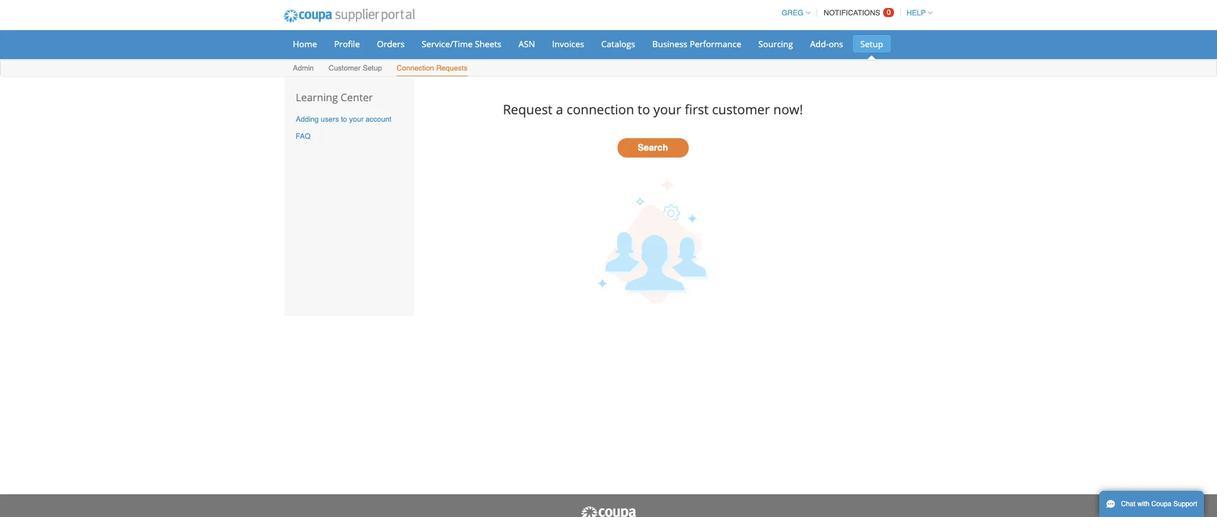 Task type: vqa. For each thing, say whether or not it's contained in the screenshot.
Help
yes



Task type: describe. For each thing, give the bounding box(es) containing it.
notifications
[[824, 9, 881, 17]]

adding
[[296, 115, 319, 123]]

chat with coupa support
[[1122, 500, 1198, 508]]

request
[[503, 100, 553, 118]]

greg
[[782, 9, 804, 17]]

invoices
[[553, 38, 585, 50]]

service/time
[[422, 38, 473, 50]]

catalogs
[[602, 38, 636, 50]]

home link
[[286, 35, 325, 52]]

center
[[341, 90, 373, 104]]

navigation containing notifications 0
[[777, 2, 933, 24]]

customer setup
[[329, 64, 382, 72]]

1 horizontal spatial to
[[638, 100, 651, 118]]

0 horizontal spatial your
[[349, 115, 364, 123]]

0 vertical spatial setup
[[861, 38, 884, 50]]

1 horizontal spatial coupa supplier portal image
[[581, 506, 637, 517]]

account
[[366, 115, 392, 123]]

ons
[[829, 38, 844, 50]]

orders
[[377, 38, 405, 50]]

request a connection to your first customer now!
[[503, 100, 804, 118]]

0 vertical spatial coupa supplier portal image
[[276, 2, 423, 30]]

with
[[1138, 500, 1150, 508]]

admin link
[[293, 61, 315, 76]]

chat
[[1122, 500, 1136, 508]]

invoices link
[[545, 35, 592, 52]]

setup link
[[854, 35, 891, 52]]

search button
[[618, 139, 689, 158]]

business performance
[[653, 38, 742, 50]]

support
[[1174, 500, 1198, 508]]

learning
[[296, 90, 338, 104]]

chat with coupa support button
[[1100, 491, 1205, 517]]

service/time sheets link
[[415, 35, 509, 52]]

customer
[[713, 100, 771, 118]]

add-ons link
[[803, 35, 851, 52]]

help link
[[902, 9, 933, 17]]

home
[[293, 38, 317, 50]]



Task type: locate. For each thing, give the bounding box(es) containing it.
orders link
[[370, 35, 412, 52]]

profile
[[334, 38, 360, 50]]

add-ons
[[811, 38, 844, 50]]

business performance link
[[645, 35, 749, 52]]

coupa
[[1152, 500, 1172, 508]]

sourcing link
[[752, 35, 801, 52]]

setup right customer
[[363, 64, 382, 72]]

your left first
[[654, 100, 682, 118]]

your
[[654, 100, 682, 118], [349, 115, 364, 123]]

navigation
[[777, 2, 933, 24]]

performance
[[690, 38, 742, 50]]

1 vertical spatial setup
[[363, 64, 382, 72]]

add-
[[811, 38, 829, 50]]

catalogs link
[[594, 35, 643, 52]]

to right users
[[341, 115, 347, 123]]

to
[[638, 100, 651, 118], [341, 115, 347, 123]]

0 horizontal spatial to
[[341, 115, 347, 123]]

connection
[[397, 64, 434, 72]]

0 horizontal spatial coupa supplier portal image
[[276, 2, 423, 30]]

asn link
[[512, 35, 543, 52]]

users
[[321, 115, 339, 123]]

connection requests
[[397, 64, 468, 72]]

faq link
[[296, 132, 311, 141]]

1 horizontal spatial setup
[[861, 38, 884, 50]]

now!
[[774, 100, 804, 118]]

help
[[907, 9, 927, 17]]

faq
[[296, 132, 311, 141]]

business
[[653, 38, 688, 50]]

to up search "button"
[[638, 100, 651, 118]]

learning center
[[296, 90, 373, 104]]

1 horizontal spatial your
[[654, 100, 682, 118]]

sourcing
[[759, 38, 794, 50]]

adding users to your account
[[296, 115, 392, 123]]

0 horizontal spatial setup
[[363, 64, 382, 72]]

connection
[[567, 100, 635, 118]]

service/time sheets
[[422, 38, 502, 50]]

admin
[[293, 64, 314, 72]]

coupa supplier portal image
[[276, 2, 423, 30], [581, 506, 637, 517]]

1 vertical spatial coupa supplier portal image
[[581, 506, 637, 517]]

setup
[[861, 38, 884, 50], [363, 64, 382, 72]]

setup down notifications 0
[[861, 38, 884, 50]]

customer setup link
[[328, 61, 383, 76]]

customer
[[329, 64, 361, 72]]

asn
[[519, 38, 535, 50]]

greg link
[[777, 9, 811, 17]]

requests
[[437, 64, 468, 72]]

profile link
[[327, 35, 368, 52]]

connection requests link
[[396, 61, 468, 76]]

a
[[556, 100, 564, 118]]

your down center
[[349, 115, 364, 123]]

0
[[887, 8, 892, 17]]

search
[[638, 143, 669, 153]]

sheets
[[475, 38, 502, 50]]

adding users to your account link
[[296, 115, 392, 123]]

first
[[685, 100, 709, 118]]

notifications 0
[[824, 8, 892, 17]]



